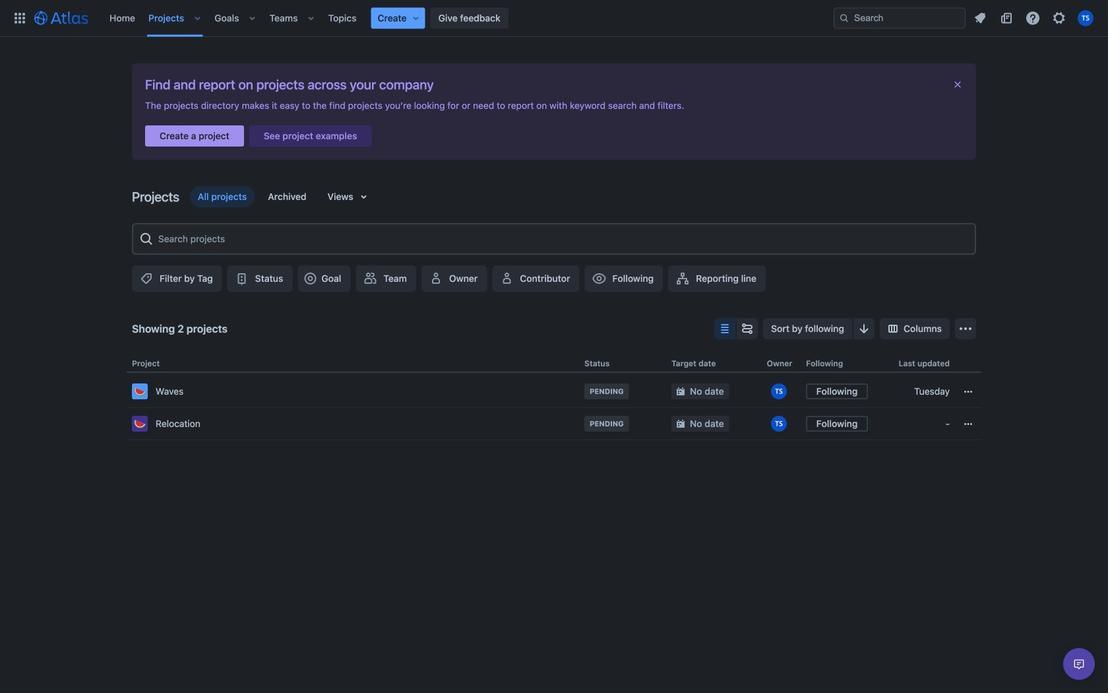Task type: vqa. For each thing, say whether or not it's contained in the screenshot.
search field
yes



Task type: describe. For each thing, give the bounding box(es) containing it.
top element
[[8, 0, 834, 37]]

Search projects field
[[154, 227, 970, 251]]

reverse sort order image
[[857, 321, 873, 337]]

following image
[[592, 271, 608, 286]]

switch to... image
[[12, 10, 28, 26]]

search image
[[840, 13, 850, 23]]

search projects image
[[139, 231, 154, 247]]



Task type: locate. For each thing, give the bounding box(es) containing it.
open intercom messenger image
[[1072, 656, 1088, 672]]

close banner image
[[953, 79, 964, 90]]

status image
[[234, 271, 250, 286]]

display as timeline image
[[740, 321, 756, 337]]

more options image
[[958, 321, 974, 337]]

help image
[[1026, 10, 1042, 26]]

notifications image
[[973, 10, 989, 26]]

Search field
[[834, 8, 966, 29]]

tag image
[[139, 271, 154, 286]]

banner
[[0, 0, 1109, 37]]

None search field
[[834, 8, 966, 29]]

display as list image
[[718, 321, 733, 337]]

settings image
[[1052, 10, 1068, 26]]

account image
[[1079, 10, 1094, 26]]



